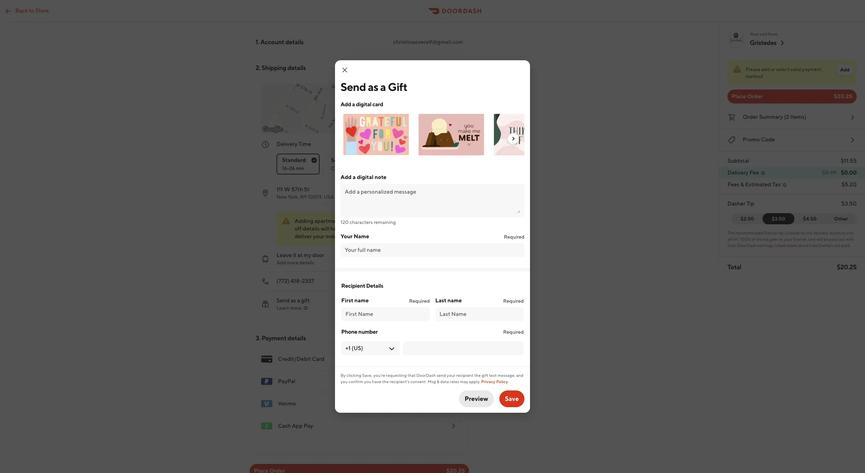 Task type: vqa. For each thing, say whether or not it's contained in the screenshot.
second $8.60 from the right
no



Task type: describe. For each thing, give the bounding box(es) containing it.
add new payment method image
[[450, 422, 458, 430]]

select
[[777, 67, 790, 72]]

add a digital note
[[341, 174, 387, 181]]

w
[[284, 186, 290, 193]]

$3.50 button
[[763, 213, 795, 224]]

send as a gift
[[277, 297, 310, 304]]

1 vertical spatial 16–26 min
[[282, 166, 304, 171]]

back to store link
[[0, 4, 53, 18]]

details for 1. account details
[[285, 38, 304, 46]]

1 vertical spatial $20.25
[[837, 263, 857, 271]]

close image
[[341, 66, 349, 74]]

valid
[[791, 67, 802, 72]]

$3.99
[[823, 169, 837, 176]]

back
[[15, 7, 28, 14]]

time
[[353, 166, 363, 171]]

$3.50 inside button
[[772, 216, 786, 222]]

delivery for delivery time
[[277, 141, 298, 147]]

add
[[762, 67, 770, 72]]

their
[[728, 243, 737, 248]]

as for gift
[[291, 297, 296, 304]]

first name
[[342, 297, 369, 304]]

1 horizontal spatial 16–26 min
[[433, 141, 458, 147]]

confirm
[[349, 379, 364, 385]]

dasher tip
[[728, 200, 755, 207]]

2 you from the left
[[364, 379, 372, 385]]

a left card
[[352, 101, 355, 108]]

credit/debit
[[278, 356, 311, 362]]

privacy
[[482, 379, 496, 385]]

estimated
[[746, 181, 772, 188]]

57th
[[291, 186, 303, 193]]

promo
[[743, 136, 760, 143]]

apply.
[[469, 379, 481, 385]]

leave it at my door add more details
[[277, 252, 324, 266]]

is
[[785, 230, 788, 236]]

place
[[732, 93, 747, 100]]

please add or select valid payment method
[[746, 67, 822, 79]]

0 vertical spatial $20.25
[[835, 93, 853, 100]]

send
[[437, 373, 446, 378]]

cash app pay
[[278, 423, 313, 429]]

the
[[728, 230, 735, 236]]

ny
[[300, 194, 307, 200]]

fee
[[750, 169, 760, 176]]

note
[[375, 174, 387, 181]]

recipient
[[457, 373, 474, 378]]

learn for learn more
[[277, 305, 289, 311]]

total
[[728, 263, 742, 271]]

a down time
[[353, 174, 356, 181]]

0 horizontal spatial to
[[29, 7, 34, 14]]

gift inside by clicking save, you're requesting that doordash send your recipient the gift text message, and you confirm you have the recipient's consent. msg & data rates may apply.
[[482, 373, 489, 378]]

new
[[277, 194, 287, 200]]

status containing please add or select valid payment method
[[728, 60, 857, 85]]

send as a gift dialog
[[335, 60, 563, 413]]

leave
[[277, 252, 292, 259]]

my
[[304, 252, 312, 259]]

have
[[372, 379, 382, 385]]

more for learn more
[[290, 305, 302, 311]]

$4.50 button
[[791, 213, 826, 224]]

& inside by clicking save, you're requesting that doordash send your recipient the gift text message, and you confirm you have the recipient's consent. msg & data rates may apply.
[[437, 379, 440, 385]]

privacy policy
[[482, 379, 508, 385]]

goes
[[770, 237, 779, 242]]

rates
[[450, 379, 460, 385]]

fees & estimated
[[728, 181, 772, 188]]

gift
[[388, 80, 408, 93]]

1 horizontal spatial &
[[741, 181, 745, 188]]

schedule for later choose a time
[[331, 157, 377, 171]]

a left gift
[[381, 80, 386, 93]]

learn more link
[[776, 243, 797, 248]]

promo code
[[743, 136, 775, 143]]

add new payment method image
[[450, 377, 458, 386]]

120 characters remaining status
[[341, 219, 525, 226]]

later
[[365, 157, 377, 163]]

120
[[341, 220, 349, 225]]

0 vertical spatial 16–26
[[433, 141, 447, 147]]

required for phone number
[[504, 329, 524, 335]]

1 vertical spatial tip
[[764, 237, 769, 242]]

add for add a digital card
[[341, 101, 351, 108]]

(772) 418-2337
[[277, 278, 314, 284]]

doordash inside the recommended dasher tip is based on the delivery distance and effort. 100% of the tip goes to your dasher, and will be paid out with their doordash earnings.
[[738, 243, 757, 248]]

you're
[[374, 373, 386, 378]]

paid
[[830, 237, 838, 242]]

venmo button
[[256, 393, 464, 415]]

your for your cart from
[[750, 31, 759, 37]]

adding apartment number and drop off details will help dashers efficiently deliver your order. button
[[277, 212, 437, 246]]

will inside the recommended dasher tip is based on the delivery distance and effort. 100% of the tip goes to your dasher, and will be paid out with their doordash earnings.
[[817, 237, 823, 242]]

$5.20
[[842, 181, 857, 188]]

your inside adding apartment number and drop off details will help dashers efficiently deliver your order.
[[313, 233, 325, 240]]

grateful for you image
[[343, 113, 410, 156]]

preview button
[[459, 391, 494, 408]]

add for add
[[841, 67, 850, 72]]

apartment
[[315, 218, 341, 224]]

the up apply.
[[475, 373, 481, 378]]

418-
[[291, 278, 302, 284]]

adding apartment number and drop off details will help dashers efficiently deliver your order. status
[[277, 212, 437, 246]]

and inside adding apartment number and drop off details will help dashers efficiently deliver your order.
[[363, 218, 373, 224]]

based
[[789, 230, 800, 236]]

order.
[[326, 233, 340, 240]]

dasher inside the recommended dasher tip is based on the delivery distance and effort. 100% of the tip goes to your dasher, and will be paid out with their doordash earnings.
[[765, 230, 778, 236]]

adding apartment number and drop off details will help dashers efficiently deliver your order.
[[295, 218, 390, 240]]

off
[[295, 225, 302, 232]]

order summary (2 items)
[[743, 114, 807, 120]]

learn more
[[277, 305, 302, 311]]

credit/debit card
[[278, 356, 325, 362]]

Your Name text field
[[345, 247, 521, 254]]

the right on
[[807, 230, 813, 236]]

policy
[[497, 379, 508, 385]]

from
[[769, 31, 778, 37]]

add for add a digital note
[[341, 174, 352, 181]]

0 vertical spatial min
[[449, 141, 458, 147]]

delivery time
[[277, 141, 311, 147]]

learn more button
[[277, 305, 309, 312]]

may
[[460, 379, 469, 385]]

details for 2. shipping details
[[288, 64, 306, 71]]

schedule
[[331, 157, 356, 163]]

details for 3. payment details
[[288, 335, 306, 342]]

2337
[[302, 278, 314, 284]]

about
[[798, 243, 809, 248]]

0 vertical spatial $3.50
[[842, 200, 857, 207]]

load more cards image
[[511, 136, 517, 142]]

0 horizontal spatial gift
[[301, 297, 310, 304]]

code
[[761, 136, 775, 143]]

please
[[746, 67, 761, 72]]

number inside adding apartment number and drop off details will help dashers efficiently deliver your order.
[[342, 218, 362, 224]]

$2.50
[[741, 216, 755, 222]]

details inside leave it at my door add more details
[[300, 260, 314, 266]]

1 horizontal spatial dashers
[[819, 243, 834, 248]]

you make me melt image
[[418, 113, 485, 156]]

consent.
[[411, 379, 427, 385]]

1. account details
[[256, 38, 304, 46]]

your inside the recommended dasher tip is based on the delivery distance and effort. 100% of the tip goes to your dasher, and will be paid out with their doordash earnings.
[[785, 237, 793, 242]]

earnings.
[[758, 243, 775, 248]]

at
[[298, 252, 303, 259]]

2. shipping details
[[256, 64, 306, 71]]

number inside send as a gift dialog
[[359, 329, 378, 335]]

phone
[[342, 329, 358, 335]]

required for last name
[[504, 298, 524, 304]]

and up with
[[847, 230, 854, 236]]



Task type: locate. For each thing, give the bounding box(es) containing it.
send for send as a gift
[[341, 80, 366, 93]]

0 horizontal spatial dashers
[[343, 225, 363, 232]]

0 vertical spatial doordash
[[738, 243, 757, 248]]

your down help
[[341, 233, 353, 240]]

are
[[835, 243, 841, 248]]

1 horizontal spatial send
[[341, 80, 366, 93]]

0 horizontal spatial doordash
[[417, 373, 436, 378]]

send as a gift
[[341, 80, 408, 93]]

111
[[277, 186, 283, 193]]

10019,
[[308, 194, 323, 200]]

$20.25 down paid.
[[837, 263, 857, 271]]

0 vertical spatial dasher
[[728, 200, 746, 207]]

0 horizontal spatial you
[[341, 379, 348, 385]]

msg
[[428, 379, 436, 385]]

tip up earnings.
[[764, 237, 769, 242]]

0 horizontal spatial name
[[355, 297, 369, 304]]

Add a digital note text field
[[345, 188, 521, 213]]

1 horizontal spatial gift
[[482, 373, 489, 378]]

card
[[373, 101, 383, 108]]

doordash inside by clicking save, you're requesting that doordash send your recipient the gift text message, and you confirm you have the recipient's consent. msg & data rates may apply.
[[417, 373, 436, 378]]

more for learn more about how dashers are paid.
[[787, 243, 797, 248]]

will down apartment
[[321, 225, 329, 232]]

more down the send as a gift
[[290, 305, 302, 311]]

order
[[748, 93, 763, 100], [743, 114, 759, 120]]

add down leave
[[277, 260, 286, 266]]

0 vertical spatial order
[[748, 93, 763, 100]]

for
[[357, 157, 364, 163]]

message,
[[498, 373, 516, 378]]

pay
[[304, 423, 313, 429]]

and left drop
[[363, 218, 373, 224]]

0 horizontal spatial delivery
[[277, 141, 298, 147]]

Last name text field
[[440, 311, 520, 318]]

the right the have at bottom
[[383, 379, 389, 385]]

method
[[746, 74, 764, 79]]

0 vertical spatial 16–26 min
[[433, 141, 458, 147]]

1 vertical spatial will
[[817, 237, 823, 242]]

& right fees
[[741, 181, 745, 188]]

other
[[835, 216, 848, 222]]

1 vertical spatial order
[[743, 114, 759, 120]]

gristedes link
[[750, 39, 787, 47]]

menu
[[256, 348, 464, 437]]

1 horizontal spatial your
[[447, 373, 456, 378]]

0 horizontal spatial learn
[[277, 305, 289, 311]]

$3.50 up is
[[772, 216, 786, 222]]

1 horizontal spatial learn
[[776, 243, 787, 248]]

16–26
[[433, 141, 447, 147], [282, 166, 295, 171]]

digital down time
[[357, 174, 374, 181]]

text
[[489, 373, 497, 378]]

details up credit/debit
[[288, 335, 306, 342]]

your for your name
[[341, 233, 353, 240]]

as inside dialog
[[368, 80, 379, 93]]

number
[[342, 218, 362, 224], [359, 329, 378, 335]]

phone number
[[342, 329, 378, 335]]

0 horizontal spatial min
[[296, 166, 304, 171]]

a
[[381, 80, 386, 93], [352, 101, 355, 108], [349, 166, 352, 171], [353, 174, 356, 181], [297, 297, 300, 304]]

learn for learn more about how dashers are paid.
[[776, 243, 787, 248]]

1 vertical spatial delivery
[[728, 169, 749, 176]]

add down choose
[[341, 174, 352, 181]]

learn down "goes"
[[776, 243, 787, 248]]

be
[[824, 237, 829, 242]]

1 horizontal spatial you
[[364, 379, 372, 385]]

tip left is
[[779, 230, 784, 236]]

more inside button
[[290, 305, 302, 311]]

tip amount option group
[[732, 213, 857, 224]]

doordash up msg
[[417, 373, 436, 378]]

adding
[[295, 218, 314, 224]]

as up learn more button
[[291, 297, 296, 304]]

details down my
[[300, 260, 314, 266]]

dasher left tip
[[728, 200, 746, 207]]

min
[[449, 141, 458, 147], [296, 166, 304, 171]]

tip
[[747, 200, 755, 207]]

send up learn more
[[277, 297, 290, 304]]

1 you from the left
[[341, 379, 348, 385]]

your up rates
[[447, 373, 456, 378]]

1 vertical spatial as
[[291, 297, 296, 304]]

fees
[[728, 181, 740, 188]]

recipient's
[[390, 379, 410, 385]]

digital for card
[[356, 101, 372, 108]]

1 vertical spatial dashers
[[819, 243, 834, 248]]

order right place
[[748, 93, 763, 100]]

by
[[341, 373, 346, 378]]

how
[[810, 243, 818, 248]]

1 horizontal spatial dasher
[[765, 230, 778, 236]]

payment
[[803, 67, 822, 72]]

as up card
[[368, 80, 379, 93]]

0 vertical spatial learn
[[776, 243, 787, 248]]

will inside adding apartment number and drop off details will help dashers efficiently deliver your order.
[[321, 225, 329, 232]]

0 horizontal spatial as
[[291, 297, 296, 304]]

details right 2. shipping
[[288, 64, 306, 71]]

add inside button
[[841, 67, 850, 72]]

deliver
[[295, 233, 312, 240]]

required for your name
[[504, 234, 525, 240]]

name right last
[[448, 297, 462, 304]]

1 horizontal spatial 16–26
[[433, 141, 447, 147]]

you down by at the bottom left
[[341, 379, 348, 385]]

0 horizontal spatial tip
[[764, 237, 769, 242]]

gift up 'privacy' on the right of the page
[[482, 373, 489, 378]]

to right "back"
[[29, 7, 34, 14]]

1 vertical spatial min
[[296, 166, 304, 171]]

send inside dialog
[[341, 80, 366, 93]]

First name text field
[[346, 311, 426, 318]]

1 horizontal spatial to
[[780, 237, 784, 242]]

0 vertical spatial delivery
[[277, 141, 298, 147]]

0 horizontal spatial 16–26
[[282, 166, 295, 171]]

your name
[[341, 233, 370, 240]]

dasher up "goes"
[[765, 230, 778, 236]]

subtotal
[[728, 158, 750, 164]]

delivery up standard
[[277, 141, 298, 147]]

efficiently
[[364, 225, 390, 232]]

1 horizontal spatial will
[[817, 237, 823, 242]]

digital
[[356, 101, 372, 108], [357, 174, 374, 181]]

0 horizontal spatial will
[[321, 225, 329, 232]]

1 horizontal spatial doordash
[[738, 243, 757, 248]]

delivery down the subtotal
[[728, 169, 749, 176]]

choose
[[331, 166, 348, 171]]

dashers down be at right
[[819, 243, 834, 248]]

your left order.
[[313, 233, 325, 240]]

you down save, at bottom left
[[364, 379, 372, 385]]

order left the summary
[[743, 114, 759, 120]]

more down the 'it'
[[287, 260, 299, 266]]

a up learn more button
[[297, 297, 300, 304]]

your inside by clicking save, you're requesting that doordash send your recipient the gift text message, and you confirm you have the recipient's consent. msg & data rates may apply.
[[447, 373, 456, 378]]

dashers
[[343, 225, 363, 232], [819, 243, 834, 248]]

0 horizontal spatial send
[[277, 297, 290, 304]]

status
[[728, 60, 857, 85]]

send down close image
[[341, 80, 366, 93]]

details right the '1. account'
[[285, 38, 304, 46]]

recommended
[[736, 230, 764, 236]]

your
[[750, 31, 759, 37], [341, 233, 353, 240]]

1 horizontal spatial delivery
[[728, 169, 749, 176]]

required for first name
[[410, 298, 430, 304]]

last name
[[436, 297, 462, 304]]

delivery
[[814, 230, 829, 236]]

(772)
[[277, 278, 290, 284]]

drop
[[374, 218, 386, 224]]

it
[[293, 252, 297, 259]]

(772) 418-2337 button
[[256, 272, 458, 291]]

Other button
[[826, 213, 857, 224]]

tip
[[779, 230, 784, 236], [764, 237, 769, 242]]

& right msg
[[437, 379, 440, 385]]

0 horizontal spatial 16–26 min
[[282, 166, 304, 171]]

2 horizontal spatial your
[[785, 237, 793, 242]]

None radio
[[277, 154, 320, 175], [326, 154, 391, 175], [277, 154, 320, 175], [326, 154, 391, 175]]

0 vertical spatial gift
[[301, 297, 310, 304]]

add right payment
[[841, 67, 850, 72]]

details
[[366, 283, 384, 289]]

0 vertical spatial dashers
[[343, 225, 363, 232]]

data
[[441, 379, 449, 385]]

paid.
[[842, 243, 851, 248]]

cash
[[278, 423, 291, 429]]

0 vertical spatial will
[[321, 225, 329, 232]]

0 horizontal spatial dasher
[[728, 200, 746, 207]]

the right of
[[757, 237, 763, 242]]

0 horizontal spatial &
[[437, 379, 440, 385]]

details inside adding apartment number and drop off details will help dashers efficiently deliver your order.
[[303, 225, 320, 232]]

0 vertical spatial your
[[750, 31, 759, 37]]

$2.50 button
[[732, 213, 768, 224]]

delivery for delivery
[[728, 169, 749, 176]]

3. payment details
[[256, 335, 306, 342]]

recipient
[[342, 283, 365, 289]]

1 name from the left
[[355, 297, 369, 304]]

2. shipping
[[256, 64, 287, 71]]

menu containing credit/debit card
[[256, 348, 464, 437]]

0 horizontal spatial your
[[313, 233, 325, 240]]

0 vertical spatial &
[[741, 181, 745, 188]]

learn down the send as a gift
[[277, 305, 289, 311]]

your left "cart"
[[750, 31, 759, 37]]

learn
[[776, 243, 787, 248], [277, 305, 289, 311]]

delivery
[[277, 141, 298, 147], [728, 169, 749, 176]]

0 vertical spatial send
[[341, 80, 366, 93]]

min inside option group
[[296, 166, 304, 171]]

0 vertical spatial more
[[787, 243, 797, 248]]

0 vertical spatial number
[[342, 218, 362, 224]]

and up 'learn more about how dashers are paid.'
[[809, 237, 816, 242]]

will down delivery
[[817, 237, 823, 242]]

add
[[841, 67, 850, 72], [341, 101, 351, 108], [341, 174, 352, 181], [277, 260, 286, 266]]

preview
[[465, 395, 489, 403]]

dashers up your name
[[343, 225, 363, 232]]

$20.25
[[835, 93, 853, 100], [837, 263, 857, 271]]

2 name from the left
[[448, 297, 462, 304]]

1 vertical spatial more
[[287, 260, 299, 266]]

1 vertical spatial send
[[277, 297, 290, 304]]

digital left card
[[356, 101, 372, 108]]

1 horizontal spatial your
[[750, 31, 759, 37]]

and inside by clicking save, you're requesting that doordash send your recipient the gift text message, and you confirm you have the recipient's consent. msg & data rates may apply.
[[517, 373, 524, 378]]

$3.50
[[842, 200, 857, 207], [772, 216, 786, 222]]

1 vertical spatial to
[[780, 237, 784, 242]]

1 vertical spatial gift
[[482, 373, 489, 378]]

(2
[[785, 114, 790, 120]]

gift
[[301, 297, 310, 304], [482, 373, 489, 378]]

time
[[299, 141, 311, 147]]

send
[[341, 80, 366, 93], [277, 297, 290, 304]]

show menu image
[[261, 354, 273, 365]]

your up learn more "link"
[[785, 237, 793, 242]]

first
[[342, 297, 354, 304]]

doordash down 100%
[[738, 243, 757, 248]]

name right the first
[[355, 297, 369, 304]]

add left card
[[341, 101, 351, 108]]

1 vertical spatial dasher
[[765, 230, 778, 236]]

more
[[787, 243, 797, 248], [287, 260, 299, 266], [290, 305, 302, 311]]

option group
[[277, 148, 458, 175]]

learn inside learn more button
[[277, 305, 289, 311]]

option group containing standard
[[277, 148, 458, 175]]

to inside the recommended dasher tip is based on the delivery distance and effort. 100% of the tip goes to your dasher, and will be paid out with their doordash earnings.
[[780, 237, 784, 242]]

1 vertical spatial number
[[359, 329, 378, 335]]

york,
[[288, 194, 299, 200]]

$20.25 down add button
[[835, 93, 853, 100]]

3. payment
[[256, 335, 287, 342]]

a inside schedule for later choose a time
[[349, 166, 352, 171]]

name for first name
[[355, 297, 369, 304]]

requesting
[[386, 373, 407, 378]]

name for last name
[[448, 297, 462, 304]]

more inside leave it at my door add more details
[[287, 260, 299, 266]]

1 horizontal spatial min
[[449, 141, 458, 147]]

order inside order summary (2 items) button
[[743, 114, 759, 120]]

gift up learn more button
[[301, 297, 310, 304]]

0 horizontal spatial your
[[341, 233, 353, 240]]

0 vertical spatial tip
[[779, 230, 784, 236]]

120 characters remaining
[[341, 220, 396, 225]]

name
[[354, 233, 370, 240]]

a left time
[[349, 166, 352, 171]]

0 vertical spatial digital
[[356, 101, 372, 108]]

details down adding
[[303, 225, 320, 232]]

send for send as a gift
[[277, 297, 290, 304]]

digital for note
[[357, 174, 374, 181]]

app
[[292, 423, 303, 429]]

distance
[[830, 230, 846, 236]]

dashers inside adding apartment number and drop off details will help dashers efficiently deliver your order.
[[343, 225, 363, 232]]

1 vertical spatial &
[[437, 379, 440, 385]]

0 vertical spatial as
[[368, 80, 379, 93]]

2 vertical spatial more
[[290, 305, 302, 311]]

1 vertical spatial $3.50
[[772, 216, 786, 222]]

and right message,
[[517, 373, 524, 378]]

summary
[[760, 114, 784, 120]]

1 horizontal spatial tip
[[779, 230, 784, 236]]

1 horizontal spatial $3.50
[[842, 200, 857, 207]]

1 vertical spatial 16–26
[[282, 166, 295, 171]]

1 vertical spatial digital
[[357, 174, 374, 181]]

the recommended dasher tip is based on the delivery distance and effort. 100% of the tip goes to your dasher, and will be paid out with their doordash earnings.
[[728, 230, 855, 248]]

more down dasher,
[[787, 243, 797, 248]]

1 vertical spatial your
[[341, 233, 353, 240]]

add button
[[837, 64, 855, 75]]

1 vertical spatial doordash
[[417, 373, 436, 378]]

add inside leave it at my door add more details
[[277, 260, 286, 266]]

1 vertical spatial learn
[[277, 305, 289, 311]]

as for gift
[[368, 80, 379, 93]]

to right "goes"
[[780, 237, 784, 242]]

details
[[285, 38, 304, 46], [288, 64, 306, 71], [303, 225, 320, 232], [300, 260, 314, 266], [288, 335, 306, 342]]

your inside send as a gift dialog
[[341, 233, 353, 240]]

add a digital card
[[341, 101, 383, 108]]

last
[[436, 297, 447, 304]]

$3.50 up other button
[[842, 200, 857, 207]]

0 vertical spatial to
[[29, 7, 34, 14]]

cart
[[760, 31, 768, 37]]

card
[[312, 356, 325, 362]]

16–26 min
[[433, 141, 458, 147], [282, 166, 304, 171]]

1 horizontal spatial as
[[368, 80, 379, 93]]

1 horizontal spatial name
[[448, 297, 462, 304]]

0 horizontal spatial $3.50
[[772, 216, 786, 222]]



